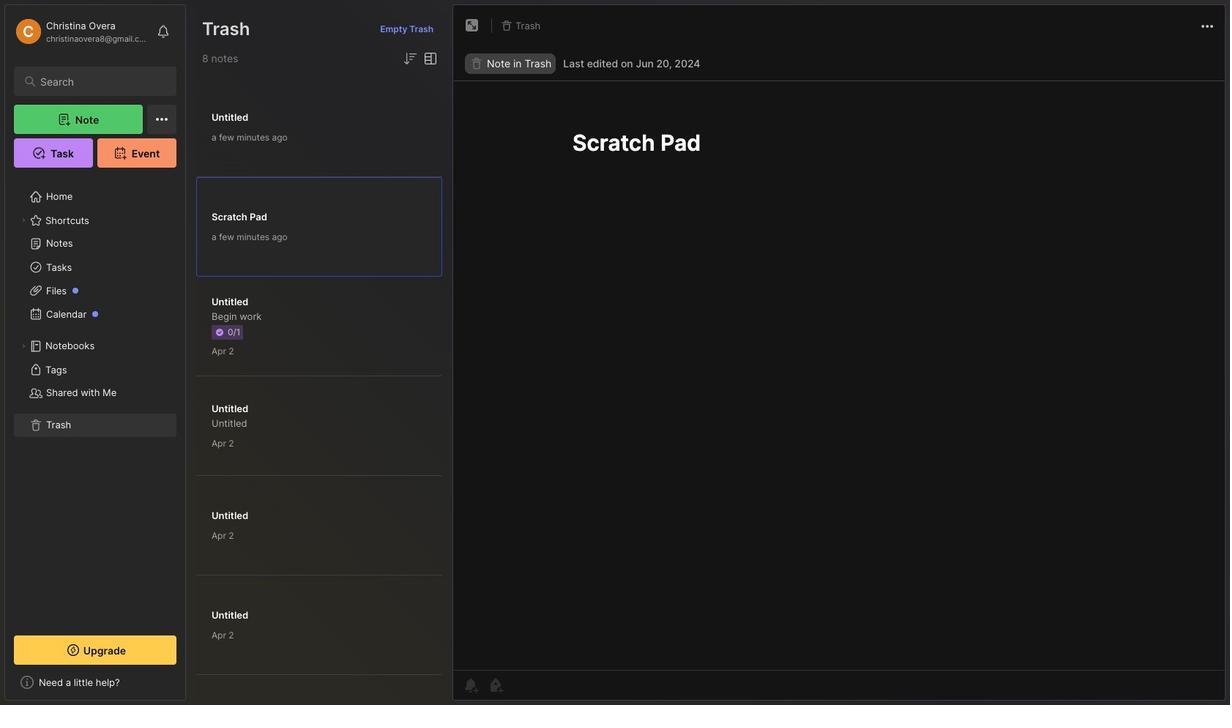 Task type: describe. For each thing, give the bounding box(es) containing it.
Account field
[[14, 17, 149, 46]]

expand notebooks image
[[19, 342, 28, 351]]

none search field inside main element
[[40, 72, 163, 90]]

more actions image
[[1199, 17, 1216, 35]]

NEED A LITTLE HELP? field
[[5, 671, 185, 694]]

main element
[[0, 0, 190, 705]]

More actions field
[[1199, 16, 1216, 35]]

note window element
[[453, 4, 1226, 704]]

add a reminder image
[[462, 677, 480, 694]]

Search text field
[[40, 75, 163, 89]]



Task type: locate. For each thing, give the bounding box(es) containing it.
expand note image
[[464, 17, 481, 34]]

None search field
[[40, 72, 163, 90]]

add tag image
[[487, 677, 505, 694]]

Note Editor text field
[[453, 81, 1225, 670]]

View options field
[[419, 50, 439, 67]]

Sort options field
[[401, 50, 419, 67]]

click to collapse image
[[180, 676, 191, 693]]



Task type: vqa. For each thing, say whether or not it's contained in the screenshot.
Need A Little Help? field
yes



